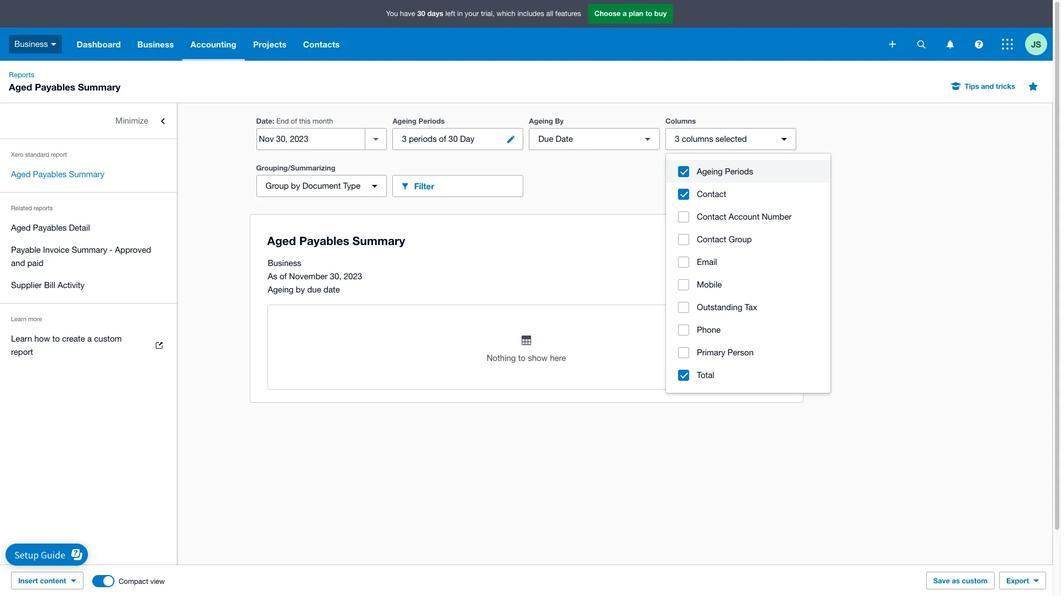 Task type: locate. For each thing, give the bounding box(es) containing it.
summary left "-"
[[72, 245, 107, 255]]

group inside popup button
[[266, 181, 289, 191]]

month
[[313, 117, 333, 125]]

due date button
[[529, 128, 660, 150]]

-
[[109, 245, 113, 255]]

1 horizontal spatial custom
[[962, 577, 988, 586]]

aged down xero
[[11, 170, 31, 179]]

1 vertical spatial of
[[439, 134, 446, 144]]

0 vertical spatial summary
[[78, 81, 121, 93]]

1 vertical spatial and
[[11, 259, 25, 268]]

2 vertical spatial to
[[518, 354, 526, 363]]

group
[[266, 181, 289, 191], [729, 235, 752, 244]]

learn down learn more
[[11, 334, 32, 344]]

report up aged payables summary
[[51, 151, 67, 158]]

a right create
[[87, 334, 92, 344]]

1 vertical spatial a
[[87, 334, 92, 344]]

contact inside contact button
[[697, 190, 726, 199]]

1 vertical spatial date
[[556, 134, 573, 144]]

filter
[[414, 181, 434, 191]]

learn how to create a custom report link
[[0, 328, 177, 364]]

banner
[[0, 0, 1053, 61]]

contact group button
[[666, 228, 831, 251]]

a
[[623, 9, 627, 18], [87, 334, 92, 344]]

save
[[933, 577, 950, 586]]

1 vertical spatial custom
[[962, 577, 988, 586]]

1 learn from the top
[[11, 316, 26, 323]]

date
[[324, 285, 340, 295]]

1 vertical spatial by
[[296, 285, 305, 295]]

xero
[[11, 151, 23, 158]]

projects
[[253, 39, 287, 49]]

ageing inside "business as of november 30, 2023 ageing by due date"
[[268, 285, 294, 295]]

learn
[[11, 316, 26, 323], [11, 334, 32, 344]]

0 horizontal spatial 3
[[402, 134, 407, 144]]

2 vertical spatial payables
[[33, 223, 67, 233]]

bill
[[44, 281, 55, 290]]

summary inside reports aged payables summary
[[78, 81, 121, 93]]

2 vertical spatial aged
[[11, 223, 31, 233]]

date inside "popup button"
[[556, 134, 573, 144]]

svg image inside business popup button
[[51, 43, 56, 46]]

svg image
[[1002, 39, 1013, 50], [946, 40, 954, 48], [889, 41, 896, 48], [51, 43, 56, 46]]

of right 'as'
[[280, 272, 287, 281]]

0 vertical spatial periods
[[419, 117, 445, 125]]

2 vertical spatial contact
[[697, 235, 726, 244]]

1 contact from the top
[[697, 190, 726, 199]]

custom right create
[[94, 334, 122, 344]]

contact inside contact group button
[[697, 235, 726, 244]]

payables down reports link
[[35, 81, 75, 93]]

0 horizontal spatial group
[[266, 181, 289, 191]]

report down learn more
[[11, 348, 33, 357]]

and inside the payable invoice summary - approved and paid
[[11, 259, 25, 268]]

left
[[445, 10, 455, 18]]

0 horizontal spatial and
[[11, 259, 25, 268]]

payables for summary
[[33, 170, 67, 179]]

0 vertical spatial custom
[[94, 334, 122, 344]]

0 vertical spatial contact
[[697, 190, 726, 199]]

date
[[256, 117, 272, 125], [556, 134, 573, 144]]

1 horizontal spatial business button
[[129, 28, 182, 61]]

banner containing js
[[0, 0, 1053, 61]]

to left buy
[[645, 9, 652, 18]]

contact up email
[[697, 235, 726, 244]]

learn inside learn how to create a custom report
[[11, 334, 32, 344]]

aged down related
[[11, 223, 31, 233]]

1 horizontal spatial 3
[[675, 134, 680, 144]]

1 3 from the left
[[402, 134, 407, 144]]

3 inside button
[[402, 134, 407, 144]]

learn left more
[[11, 316, 26, 323]]

of left this
[[291, 117, 297, 125]]

aged for aged payables summary
[[11, 170, 31, 179]]

0 vertical spatial 30
[[417, 9, 425, 18]]

1 vertical spatial report
[[11, 348, 33, 357]]

contact up contact group at the top right
[[697, 212, 726, 222]]

to inside banner
[[645, 9, 652, 18]]

group down the "account"
[[729, 235, 752, 244]]

primary
[[697, 348, 725, 358]]

summary down minimize button on the top left
[[69, 170, 104, 179]]

0 vertical spatial report
[[51, 151, 67, 158]]

columns
[[682, 134, 713, 144]]

0 horizontal spatial to
[[52, 334, 60, 344]]

aged down reports link
[[9, 81, 32, 93]]

a inside learn how to create a custom report
[[87, 334, 92, 344]]

1 horizontal spatial of
[[291, 117, 297, 125]]

2 vertical spatial summary
[[72, 245, 107, 255]]

columns
[[665, 117, 696, 125]]

3 left periods
[[402, 134, 407, 144]]

js
[[1031, 39, 1041, 49]]

1 vertical spatial payables
[[33, 170, 67, 179]]

1 vertical spatial to
[[52, 334, 60, 344]]

1 horizontal spatial business
[[137, 39, 174, 49]]

more
[[719, 181, 740, 191]]

1 vertical spatial contact
[[697, 212, 726, 222]]

payables down reports on the top of the page
[[33, 223, 67, 233]]

1 horizontal spatial a
[[623, 9, 627, 18]]

3 contact from the top
[[697, 235, 726, 244]]

0 vertical spatial and
[[981, 82, 994, 91]]

summary
[[78, 81, 121, 93], [69, 170, 104, 179], [72, 245, 107, 255]]

svg image
[[917, 40, 925, 48], [975, 40, 983, 48]]

contact inside contact account number 'button'
[[697, 212, 726, 222]]

tips and tricks
[[965, 82, 1015, 91]]

0 vertical spatial a
[[623, 9, 627, 18]]

includes
[[518, 10, 544, 18]]

list box containing ageing periods
[[666, 154, 831, 393]]

1 horizontal spatial date
[[556, 134, 573, 144]]

0 vertical spatial by
[[291, 181, 300, 191]]

2 horizontal spatial to
[[645, 9, 652, 18]]

navigation
[[68, 28, 881, 61]]

contact up contact account number
[[697, 190, 726, 199]]

save as custom
[[933, 577, 988, 586]]

group inside button
[[729, 235, 752, 244]]

2 learn from the top
[[11, 334, 32, 344]]

group containing ageing periods
[[666, 154, 831, 393]]

standard
[[25, 151, 49, 158]]

1 vertical spatial 30
[[449, 134, 458, 144]]

0 vertical spatial to
[[645, 9, 652, 18]]

and down payable
[[11, 259, 25, 268]]

1 horizontal spatial periods
[[725, 167, 753, 176]]

summary for invoice
[[72, 245, 107, 255]]

1 horizontal spatial ageing periods
[[697, 167, 753, 176]]

ageing periods up more
[[697, 167, 753, 176]]

2 business button from the left
[[129, 28, 182, 61]]

0 horizontal spatial business button
[[0, 28, 68, 61]]

days
[[427, 9, 443, 18]]

of inside date : end of this month
[[291, 117, 297, 125]]

2 svg image from the left
[[975, 40, 983, 48]]

1 vertical spatial ageing periods
[[697, 167, 753, 176]]

0 vertical spatial aged
[[9, 81, 32, 93]]

ageing by
[[529, 117, 564, 125]]

minimize
[[115, 116, 148, 125]]

Report title field
[[264, 229, 781, 254]]

group by document type
[[266, 181, 360, 191]]

1 horizontal spatial to
[[518, 354, 526, 363]]

3 for 3 columns selected
[[675, 134, 680, 144]]

aged
[[9, 81, 32, 93], [11, 170, 31, 179], [11, 223, 31, 233]]

2023
[[344, 272, 362, 281]]

payables for detail
[[33, 223, 67, 233]]

periods up more
[[725, 167, 753, 176]]

learn for learn how to create a custom report
[[11, 334, 32, 344]]

0 vertical spatial payables
[[35, 81, 75, 93]]

summary inside the payable invoice summary - approved and paid
[[72, 245, 107, 255]]

end
[[276, 117, 289, 125]]

js button
[[1025, 28, 1053, 61]]

contact for contact
[[697, 190, 726, 199]]

day
[[460, 134, 474, 144]]

contact
[[697, 190, 726, 199], [697, 212, 726, 222], [697, 235, 726, 244]]

1 vertical spatial summary
[[69, 170, 104, 179]]

contact account number
[[697, 212, 792, 222]]

group
[[666, 154, 831, 393]]

contact for contact group
[[697, 235, 726, 244]]

0 vertical spatial date
[[256, 117, 272, 125]]

supplier
[[11, 281, 42, 290]]

of inside button
[[439, 134, 446, 144]]

of right periods
[[439, 134, 446, 144]]

2 horizontal spatial business
[[268, 259, 301, 268]]

payables down xero standard report
[[33, 170, 67, 179]]

aged for aged payables detail
[[11, 223, 31, 233]]

invoice
[[43, 245, 69, 255]]

3 columns selected
[[675, 134, 747, 144]]

create
[[62, 334, 85, 344]]

group down grouping/summarizing at the top left
[[266, 181, 289, 191]]

2 contact from the top
[[697, 212, 726, 222]]

0 horizontal spatial business
[[14, 39, 48, 48]]

by down grouping/summarizing at the top left
[[291, 181, 300, 191]]

0 horizontal spatial 30
[[417, 9, 425, 18]]

date right the due
[[556, 134, 573, 144]]

2 3 from the left
[[675, 134, 680, 144]]

0 horizontal spatial custom
[[94, 334, 122, 344]]

aged payables summary
[[11, 170, 104, 179]]

custom right as
[[962, 577, 988, 586]]

ageing up more
[[697, 167, 723, 176]]

0 vertical spatial learn
[[11, 316, 26, 323]]

0 horizontal spatial svg image
[[917, 40, 925, 48]]

date left 'end'
[[256, 117, 272, 125]]

summary up minimize button on the top left
[[78, 81, 121, 93]]

to left show
[[518, 354, 526, 363]]

0 vertical spatial group
[[266, 181, 289, 191]]

you
[[386, 10, 398, 18]]

3 down 'columns'
[[675, 134, 680, 144]]

to right how
[[52, 334, 60, 344]]

1 horizontal spatial group
[[729, 235, 752, 244]]

2 horizontal spatial of
[[439, 134, 446, 144]]

supplier bill activity
[[11, 281, 85, 290]]

0 horizontal spatial a
[[87, 334, 92, 344]]

ageing left by
[[529, 117, 553, 125]]

and right the tips
[[981, 82, 994, 91]]

selected
[[716, 134, 747, 144]]

30 right have
[[417, 9, 425, 18]]

1 vertical spatial group
[[729, 235, 752, 244]]

primary person button
[[666, 342, 831, 364]]

a left plan
[[623, 9, 627, 18]]

1 vertical spatial aged
[[11, 170, 31, 179]]

here
[[550, 354, 566, 363]]

of
[[291, 117, 297, 125], [439, 134, 446, 144], [280, 272, 287, 281]]

total button
[[666, 364, 831, 387]]

1 horizontal spatial 30
[[449, 134, 458, 144]]

1 horizontal spatial svg image
[[975, 40, 983, 48]]

buy
[[654, 9, 667, 18]]

0 horizontal spatial report
[[11, 348, 33, 357]]

of inside "business as of november 30, 2023 ageing by due date"
[[280, 272, 287, 281]]

1 vertical spatial periods
[[725, 167, 753, 176]]

as
[[952, 577, 960, 586]]

0 horizontal spatial of
[[280, 272, 287, 281]]

filter button
[[393, 175, 524, 197]]

of for business as of november 30, 2023 ageing by due date
[[280, 272, 287, 281]]

ageing down 'as'
[[268, 285, 294, 295]]

aged payables summary link
[[0, 164, 177, 186]]

list box
[[666, 154, 831, 393]]

and
[[981, 82, 994, 91], [11, 259, 25, 268]]

2 vertical spatial of
[[280, 272, 287, 281]]

business
[[14, 39, 48, 48], [137, 39, 174, 49], [268, 259, 301, 268]]

30 left day
[[449, 134, 458, 144]]

ageing
[[393, 117, 417, 125], [529, 117, 553, 125], [697, 167, 723, 176], [268, 285, 294, 295]]

contact button
[[666, 183, 831, 206]]

0 horizontal spatial periods
[[419, 117, 445, 125]]

0 vertical spatial ageing periods
[[393, 117, 445, 125]]

phone button
[[666, 319, 831, 342]]

30
[[417, 9, 425, 18], [449, 134, 458, 144]]

ageing periods up periods
[[393, 117, 445, 125]]

approved
[[115, 245, 151, 255]]

1 horizontal spatial and
[[981, 82, 994, 91]]

by
[[291, 181, 300, 191], [296, 285, 305, 295]]

1 vertical spatial learn
[[11, 334, 32, 344]]

features
[[555, 10, 581, 18]]

periods up 3 periods of 30 day
[[419, 117, 445, 125]]

export button
[[999, 573, 1046, 590]]

by left due
[[296, 285, 305, 295]]

payables
[[35, 81, 75, 93], [33, 170, 67, 179], [33, 223, 67, 233]]

ageing periods inside ageing periods button
[[697, 167, 753, 176]]

0 vertical spatial of
[[291, 117, 297, 125]]



Task type: describe. For each thing, give the bounding box(es) containing it.
list of convenience dates image
[[365, 128, 387, 150]]

ageing periods button
[[666, 160, 831, 183]]

remove from favorites image
[[1022, 75, 1044, 97]]

0 horizontal spatial ageing periods
[[393, 117, 445, 125]]

you have 30 days left in your trial, which includes all features
[[386, 9, 581, 18]]

a inside banner
[[623, 9, 627, 18]]

aged inside reports aged payables summary
[[9, 81, 32, 93]]

account
[[729, 212, 760, 222]]

contact for contact account number
[[697, 212, 726, 222]]

aged payables detail
[[11, 223, 90, 233]]

insert content button
[[11, 573, 83, 590]]

by inside popup button
[[291, 181, 300, 191]]

payable invoice summary - approved and paid
[[11, 245, 151, 268]]

show
[[528, 354, 548, 363]]

learn for learn more
[[11, 316, 26, 323]]

due
[[538, 134, 553, 144]]

have
[[400, 10, 415, 18]]

date : end of this month
[[256, 117, 333, 125]]

:
[[272, 117, 274, 125]]

type
[[343, 181, 360, 191]]

outstanding tax button
[[666, 296, 831, 319]]

choose
[[594, 9, 621, 18]]

which
[[497, 10, 516, 18]]

3 periods of 30 day
[[402, 134, 474, 144]]

minimize button
[[0, 110, 177, 132]]

business inside navigation
[[137, 39, 174, 49]]

accounting
[[191, 39, 236, 49]]

contact group
[[697, 235, 752, 244]]

supplier bill activity link
[[0, 275, 177, 297]]

this
[[299, 117, 311, 125]]

by inside "business as of november 30, 2023 ageing by due date"
[[296, 285, 305, 295]]

payable
[[11, 245, 41, 255]]

compact
[[119, 578, 148, 586]]

outstanding tax
[[697, 303, 757, 312]]

how
[[34, 334, 50, 344]]

tips and tricks button
[[945, 77, 1022, 95]]

number
[[762, 212, 792, 222]]

of for 3 periods of 30 day
[[439, 134, 446, 144]]

more button
[[704, 175, 747, 197]]

Select end date field
[[257, 129, 365, 150]]

export
[[1006, 577, 1029, 586]]

learn how to create a custom report
[[11, 334, 122, 357]]

periods inside button
[[725, 167, 753, 176]]

trial,
[[481, 10, 495, 18]]

nothing
[[487, 354, 516, 363]]

1 business button from the left
[[0, 28, 68, 61]]

custom inside button
[[962, 577, 988, 586]]

mobile button
[[666, 274, 831, 296]]

related reports
[[11, 205, 53, 212]]

aged payables detail link
[[0, 217, 177, 239]]

3 periods of 30 day button
[[393, 128, 524, 150]]

tips
[[965, 82, 979, 91]]

grouping/summarizing
[[256, 164, 335, 172]]

reports
[[9, 71, 34, 79]]

and inside button
[[981, 82, 994, 91]]

periods
[[409, 134, 437, 144]]

primary person
[[697, 348, 754, 358]]

detail
[[69, 223, 90, 233]]

contacts
[[303, 39, 340, 49]]

compact view
[[119, 578, 165, 586]]

due
[[307, 285, 321, 295]]

mobile
[[697, 280, 722, 290]]

all
[[546, 10, 553, 18]]

30,
[[330, 272, 341, 281]]

1 svg image from the left
[[917, 40, 925, 48]]

report inside learn how to create a custom report
[[11, 348, 33, 357]]

save as custom button
[[926, 573, 995, 590]]

summary for payables
[[69, 170, 104, 179]]

to inside learn how to create a custom report
[[52, 334, 60, 344]]

as
[[268, 272, 277, 281]]

accounting button
[[182, 28, 245, 61]]

content
[[40, 577, 66, 586]]

1 horizontal spatial report
[[51, 151, 67, 158]]

update button
[[754, 175, 797, 197]]

reports
[[34, 205, 53, 212]]

3 for 3 periods of 30 day
[[402, 134, 407, 144]]

nothing to show here
[[487, 354, 566, 363]]

phone
[[697, 326, 721, 335]]

your
[[465, 10, 479, 18]]

tax
[[745, 303, 757, 312]]

learn more
[[11, 316, 42, 323]]

dashboard link
[[68, 28, 129, 61]]

dashboard
[[77, 39, 121, 49]]

insert content
[[18, 577, 66, 586]]

choose a plan to buy
[[594, 9, 667, 18]]

contact account number button
[[666, 206, 831, 228]]

contacts button
[[295, 28, 348, 61]]

payable invoice summary - approved and paid link
[[0, 239, 177, 275]]

outstanding
[[697, 303, 742, 312]]

navigation containing dashboard
[[68, 28, 881, 61]]

projects button
[[245, 28, 295, 61]]

activity
[[58, 281, 85, 290]]

0 horizontal spatial date
[[256, 117, 272, 125]]

ageing inside button
[[697, 167, 723, 176]]

tricks
[[996, 82, 1015, 91]]

custom inside learn how to create a custom report
[[94, 334, 122, 344]]

document
[[302, 181, 341, 191]]

ageing up periods
[[393, 117, 417, 125]]

business inside "business as of november 30, 2023 ageing by due date"
[[268, 259, 301, 268]]

update
[[761, 181, 789, 191]]

payables inside reports aged payables summary
[[35, 81, 75, 93]]

email
[[697, 258, 717, 267]]

total
[[697, 371, 714, 380]]

paid
[[27, 259, 43, 268]]

person
[[728, 348, 754, 358]]

30 inside button
[[449, 134, 458, 144]]



Task type: vqa. For each thing, say whether or not it's contained in the screenshot.
view
yes



